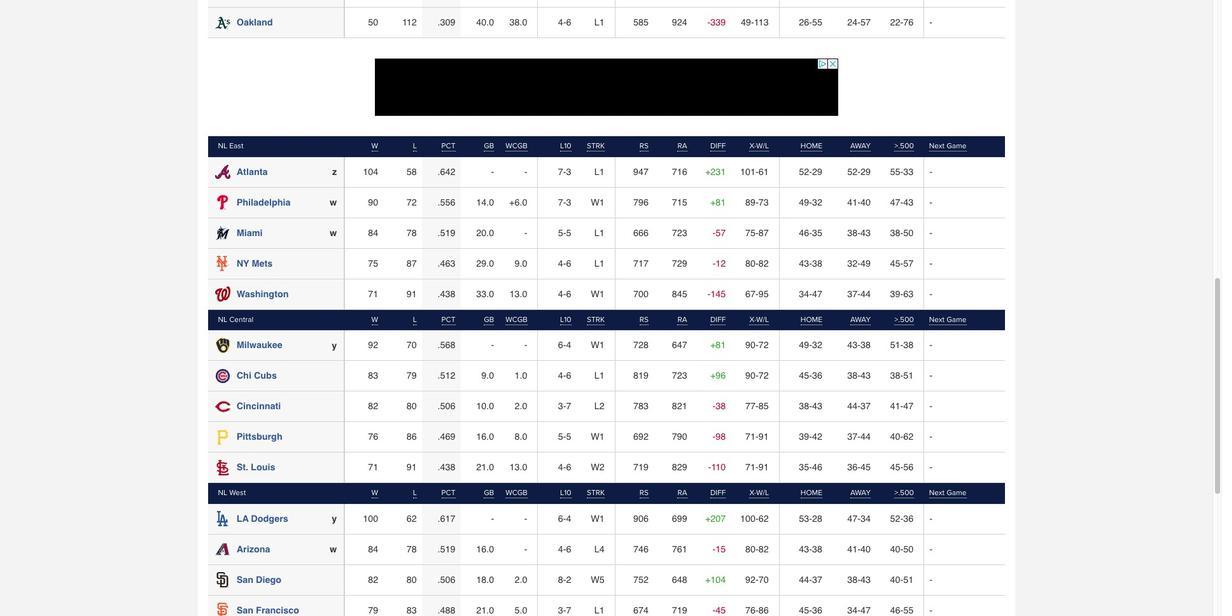Task type: vqa. For each thing, say whether or not it's contained in the screenshot.


Task type: locate. For each thing, give the bounding box(es) containing it.
4-6 for 717
[[558, 258, 572, 269]]

0 horizontal spatial 44-37
[[799, 575, 823, 585]]

38- left 40-51
[[848, 575, 861, 585]]

1 7-3 from the top
[[558, 167, 572, 177]]

8.0
[[515, 432, 528, 442]]

0 vertical spatial gb
[[484, 141, 494, 151]]

3 wcgb from the top
[[506, 489, 528, 498]]

38-43 for 37
[[848, 575, 871, 585]]

34-
[[799, 289, 813, 299], [848, 605, 861, 616]]

2 wcgb from the top
[[506, 315, 528, 325]]

57 for 45-
[[904, 258, 914, 269]]

46- down 40-51
[[891, 605, 904, 616]]

diff down 145
[[711, 315, 726, 325]]

.642
[[438, 167, 456, 177]]

4-6
[[558, 17, 572, 27], [558, 258, 572, 269], [558, 289, 572, 299], [558, 371, 572, 381], [558, 462, 572, 473], [558, 544, 572, 554]]

0 vertical spatial w
[[330, 198, 337, 208]]

845
[[672, 289, 688, 299]]

2 horizontal spatial 62
[[904, 432, 914, 442]]

1 45-36 from the top
[[799, 371, 823, 381]]

1 84 from the top
[[368, 228, 378, 238]]

1 home from the top
[[801, 141, 823, 151]]

37- down the 32-
[[848, 289, 861, 299]]

5-
[[558, 228, 567, 238], [558, 432, 567, 442]]

2 13.0 from the top
[[510, 462, 528, 473]]

52-29 left "55-"
[[848, 167, 871, 177]]

4- for 33.0
[[558, 289, 567, 299]]

49-32
[[799, 197, 823, 207], [799, 340, 823, 350]]

2 5-5 from the top
[[558, 432, 572, 442]]

38.0
[[510, 17, 528, 27]]

90-72
[[746, 340, 769, 350], [746, 371, 769, 381]]

.438 for .469
[[438, 462, 456, 473]]

1 vertical spatial 51
[[904, 575, 914, 585]]

3-7 for l1
[[558, 605, 572, 616]]

y left 100
[[332, 514, 337, 524]]

7 down 2
[[567, 605, 572, 616]]

47-
[[891, 197, 904, 207], [848, 514, 861, 524]]

2 vertical spatial 36
[[813, 605, 823, 616]]

2 vertical spatial 50
[[904, 544, 914, 554]]

37 right 92-70
[[813, 575, 823, 585]]

1 vertical spatial 44-
[[799, 575, 813, 585]]

2 37-44 from the top
[[848, 432, 871, 442]]

ra up 699 on the right bottom of page
[[678, 489, 688, 498]]

1 wcgb from the top
[[506, 141, 528, 151]]

2 w from the top
[[330, 228, 337, 238]]

1 vertical spatial 37-44
[[848, 432, 871, 442]]

gb for .617
[[484, 489, 494, 498]]

4-6 for 819
[[558, 371, 572, 381]]

0 vertical spatial 79
[[407, 371, 417, 381]]

37- up 36-
[[848, 432, 861, 442]]

39-
[[891, 289, 904, 299], [799, 432, 813, 442]]

3-7
[[558, 401, 572, 411], [558, 605, 572, 616]]

next game for 33
[[930, 141, 967, 151]]

723 up 729
[[672, 228, 688, 238]]

w1 left 728
[[591, 340, 605, 350]]

l1 down w5
[[595, 605, 605, 616]]

wcgb up +6.0
[[506, 141, 528, 151]]

2 w/l from the top
[[757, 315, 769, 325]]

wcgb down the 8.0
[[506, 489, 528, 498]]

38- up the 32-
[[848, 228, 861, 238]]

84 down 90
[[368, 228, 378, 238]]

32
[[813, 197, 823, 207], [813, 340, 823, 350]]

1 y from the top
[[332, 341, 337, 351]]

52-
[[799, 167, 813, 177], [848, 167, 861, 177], [891, 514, 904, 524]]

2 horizontal spatial 57
[[904, 258, 914, 269]]

2 44 from the top
[[861, 432, 871, 442]]

34-47 left 46-55
[[848, 605, 871, 616]]

36 right 76-86
[[813, 605, 823, 616]]

san
[[237, 575, 254, 585], [237, 605, 254, 616]]

1 2.0 from the top
[[515, 401, 528, 411]]

3 ra from the top
[[678, 489, 688, 498]]

1 vertical spatial 13.0
[[510, 462, 528, 473]]

la dodgers link
[[237, 514, 288, 524]]

16.0 for .519
[[476, 544, 494, 554]]

1 5 from the top
[[567, 228, 572, 238]]

44-37
[[848, 401, 871, 411], [799, 575, 823, 585]]

0 horizontal spatial 47-
[[848, 514, 861, 524]]

28
[[813, 514, 823, 524]]

2 4 from the top
[[567, 514, 572, 524]]

43 left 40-51
[[861, 575, 871, 585]]

71- for 98
[[746, 432, 759, 442]]

1 vertical spatial 78
[[407, 544, 417, 554]]

44
[[861, 289, 871, 299], [861, 432, 871, 442]]

-57
[[713, 228, 726, 238]]

2 .506 from the top
[[438, 575, 456, 585]]

2 .438 from the top
[[438, 462, 456, 473]]

37-44 for 39-
[[848, 289, 871, 299]]

2.0
[[515, 401, 528, 411], [515, 575, 528, 585]]

4-6 for 585
[[558, 17, 572, 27]]

2 l10 from the top
[[560, 315, 572, 325]]

1 vertical spatial 47
[[904, 401, 914, 411]]

l1 up l2
[[595, 371, 605, 381]]

2 3- from the top
[[558, 605, 567, 616]]

72 down 58 at top left
[[407, 197, 417, 207]]

2 y from the top
[[332, 514, 337, 524]]

1 vertical spatial 71-
[[746, 462, 759, 473]]

80 for 83
[[407, 575, 417, 585]]

1 vertical spatial away
[[851, 315, 871, 325]]

43-38
[[799, 258, 823, 269], [848, 340, 871, 350], [799, 544, 823, 554]]

72 up 85 on the right
[[759, 371, 769, 381]]

dodgers
[[251, 514, 288, 524]]

39- for 63
[[891, 289, 904, 299]]

1 >.500 from the top
[[895, 141, 914, 151]]

3 game from the top
[[947, 489, 967, 498]]

1 x-w/l from the top
[[750, 141, 769, 151]]

1 vertical spatial 44
[[861, 432, 871, 442]]

90-
[[746, 340, 759, 350], [746, 371, 759, 381]]

wcgb
[[506, 141, 528, 151], [506, 315, 528, 325], [506, 489, 528, 498]]

>.500 for 52-
[[895, 489, 914, 498]]

3 4- from the top
[[558, 289, 567, 299]]

1 vertical spatial .506
[[438, 575, 456, 585]]

83 down 92
[[368, 371, 378, 381]]

gb for .568
[[484, 315, 494, 325]]

w
[[330, 198, 337, 208], [330, 228, 337, 238], [330, 545, 337, 555]]

1 vertical spatial 723
[[672, 371, 688, 381]]

2 21.0 from the top
[[476, 605, 494, 616]]

2 51 from the top
[[904, 575, 914, 585]]

52- up 40-50
[[891, 514, 904, 524]]

ny mets
[[237, 258, 273, 269]]

78 for 20.0
[[407, 228, 417, 238]]

w up the 104
[[372, 141, 378, 151]]

0 vertical spatial 7-3
[[558, 167, 572, 177]]

.463
[[438, 258, 456, 269]]

1 vertical spatial gb
[[484, 315, 494, 325]]

0 vertical spatial 84
[[368, 228, 378, 238]]

1 pct from the top
[[442, 141, 456, 151]]

43- down 53-
[[799, 544, 813, 554]]

2 7- from the top
[[558, 197, 567, 207]]

la dodgers
[[237, 514, 288, 524]]

7-3 for l1
[[558, 167, 572, 177]]

90
[[368, 197, 378, 207]]

44 for 39-63
[[861, 289, 871, 299]]

38- up 39-42
[[799, 401, 813, 411]]

arizona image
[[215, 542, 230, 558]]

0 vertical spatial 47
[[813, 289, 823, 299]]

1 +81 from the top
[[711, 197, 726, 207]]

diego
[[256, 575, 282, 585]]

783
[[634, 401, 649, 411]]

1 37- from the top
[[848, 289, 861, 299]]

san diego image
[[215, 573, 230, 588]]

674
[[634, 605, 649, 616]]

7-3
[[558, 167, 572, 177], [558, 197, 572, 207]]

1 71 from the top
[[368, 289, 378, 299]]

.519 for 20.0
[[438, 228, 456, 238]]

75
[[368, 258, 378, 269]]

7 left l2
[[567, 401, 572, 411]]

w/l for 101-
[[757, 141, 769, 151]]

2 vertical spatial 41-
[[848, 544, 861, 554]]

9.0 up 10.0
[[482, 371, 494, 381]]

+81 for 89-73
[[711, 197, 726, 207]]

x- up the 101-61
[[750, 141, 757, 151]]

43-38 down 46-35
[[799, 258, 823, 269]]

1 w from the top
[[372, 141, 378, 151]]

819
[[634, 371, 649, 381]]

1 horizontal spatial 70
[[759, 575, 769, 585]]

1 away from the top
[[851, 141, 871, 151]]

st. louis image
[[215, 460, 230, 476]]

113
[[754, 17, 769, 27]]

8-
[[558, 575, 567, 585]]

5 4- from the top
[[558, 462, 567, 473]]

2 49-32 from the top
[[799, 340, 823, 350]]

1 l10 from the top
[[560, 141, 572, 151]]

w/l up 100-62
[[757, 489, 769, 498]]

6- for l4
[[558, 514, 567, 524]]

l1 left 717
[[595, 258, 605, 269]]

w for arizona
[[330, 545, 337, 555]]

36 for 38-43
[[813, 371, 823, 381]]

62 up 56
[[904, 432, 914, 442]]

2 vertical spatial gb
[[484, 489, 494, 498]]

0 horizontal spatial 70
[[407, 340, 417, 350]]

723
[[672, 228, 688, 238], [672, 371, 688, 381]]

46-55
[[891, 605, 914, 616]]

1 horizontal spatial 34-
[[848, 605, 861, 616]]

29 right 61 at the top of page
[[813, 167, 823, 177]]

47- down "55-"
[[891, 197, 904, 207]]

washington image
[[215, 287, 230, 302]]

.506 down the .512
[[438, 401, 456, 411]]

0 vertical spatial 40
[[861, 197, 871, 207]]

3 w from the top
[[330, 545, 337, 555]]

104
[[363, 167, 378, 177]]

pittsburgh image
[[215, 430, 230, 445]]

38- down 51-
[[891, 371, 904, 381]]

24-
[[848, 17, 861, 27]]

1 vertical spatial l10
[[560, 315, 572, 325]]

2 vertical spatial x-
[[750, 489, 757, 498]]

3 l1 from the top
[[595, 228, 605, 238]]

0 vertical spatial 6-4
[[558, 340, 572, 350]]

4 for l4
[[567, 514, 572, 524]]

2 >.500 from the top
[[895, 315, 914, 325]]

2 next from the top
[[930, 315, 945, 325]]

1.0
[[515, 371, 528, 381]]

5-5
[[558, 228, 572, 238], [558, 432, 572, 442]]

san francisco
[[237, 605, 299, 616]]

1 horizontal spatial 45
[[861, 462, 871, 473]]

0 vertical spatial x-w/l
[[750, 141, 769, 151]]

pct up .568
[[442, 315, 456, 325]]

33.0
[[476, 289, 494, 299]]

0 vertical spatial 40-
[[891, 432, 904, 442]]

1 51 from the top
[[904, 371, 914, 381]]

1 vertical spatial 2.0
[[515, 575, 528, 585]]

2 home from the top
[[801, 315, 823, 325]]

3 next game from the top
[[930, 489, 967, 498]]

next for 36
[[930, 489, 945, 498]]

nl west
[[218, 489, 246, 498], [218, 489, 246, 498]]

90-72 up 77-85
[[746, 371, 769, 381]]

1 vertical spatial pct
[[442, 315, 456, 325]]

1 vertical spatial 80-82
[[746, 544, 769, 554]]

0 vertical spatial ra
[[678, 141, 688, 151]]

1 78 from the top
[[407, 228, 417, 238]]

ny mets image
[[215, 256, 230, 272]]

0 horizontal spatial 9.0
[[482, 371, 494, 381]]

71-91 down 77-85
[[746, 432, 769, 442]]

43 for 38-51
[[861, 371, 871, 381]]

4 4- from the top
[[558, 371, 567, 381]]

41- left 47-43
[[848, 197, 861, 207]]

0 vertical spatial 43-
[[799, 258, 813, 269]]

1 vertical spatial 90-72
[[746, 371, 769, 381]]

38 down 28
[[813, 544, 823, 554]]

52-29 right 61 at the top of page
[[799, 167, 823, 177]]

1 rs from the top
[[640, 141, 649, 151]]

43- for 41-40
[[799, 544, 813, 554]]

71 up 100
[[368, 462, 378, 473]]

16.0
[[476, 432, 494, 442], [476, 544, 494, 554]]

2 diff from the top
[[711, 315, 726, 325]]

3 w from the top
[[372, 489, 378, 498]]

40
[[861, 197, 871, 207], [861, 544, 871, 554]]

w up 92
[[372, 315, 378, 325]]

80-82 down 75-87
[[746, 258, 769, 269]]

2 6 from the top
[[567, 258, 572, 269]]

5 6 from the top
[[567, 462, 572, 473]]

1 vertical spatial 719
[[672, 605, 688, 616]]

1 3 from the top
[[567, 167, 572, 177]]

1 vertical spatial 49-
[[799, 197, 813, 207]]

4 l1 from the top
[[595, 258, 605, 269]]

71 down 75
[[368, 289, 378, 299]]

78
[[407, 228, 417, 238], [407, 544, 417, 554]]

2 40 from the top
[[861, 544, 871, 554]]

0 vertical spatial 44
[[861, 289, 871, 299]]

2 ra from the top
[[678, 315, 688, 325]]

77-
[[746, 401, 759, 411]]

l1 for 819
[[595, 371, 605, 381]]

86 down 92-70
[[759, 605, 769, 616]]

home for 28
[[801, 489, 823, 498]]

1 vertical spatial 80-
[[746, 544, 759, 554]]

46-
[[799, 228, 813, 238], [891, 605, 904, 616]]

1 vertical spatial wcgb
[[506, 315, 528, 325]]

w for 104
[[372, 141, 378, 151]]

6 for 585
[[567, 17, 572, 27]]

3 rs from the top
[[640, 489, 649, 498]]

4 w1 from the top
[[591, 432, 605, 442]]

700
[[634, 289, 649, 299]]

la dodgers image
[[215, 512, 230, 527]]

0 vertical spatial 37
[[861, 401, 871, 411]]

2 32 from the top
[[813, 340, 823, 350]]

5-5 for l1
[[558, 228, 572, 238]]

x- for 72
[[750, 315, 757, 325]]

2 x- from the top
[[750, 315, 757, 325]]

1 vertical spatial 55
[[904, 605, 914, 616]]

1 next from the top
[[930, 141, 945, 151]]

2 +81 from the top
[[711, 340, 726, 350]]

2 l1 from the top
[[595, 167, 605, 177]]

83
[[368, 371, 378, 381], [407, 605, 417, 616]]

0 vertical spatial 21.0
[[476, 462, 494, 473]]

2 vertical spatial 40-
[[891, 575, 904, 585]]

0 vertical spatial 7
[[567, 401, 572, 411]]

x-w/l for 101-
[[750, 141, 769, 151]]

pct for .568
[[442, 315, 456, 325]]

1 w/l from the top
[[757, 141, 769, 151]]

0 vertical spatial 80-82
[[746, 258, 769, 269]]

1 32 from the top
[[813, 197, 823, 207]]

1 vertical spatial diff
[[711, 315, 726, 325]]

w/l for 90-
[[757, 315, 769, 325]]

+104
[[706, 575, 726, 585]]

1 vertical spatial 71
[[368, 462, 378, 473]]

0 horizontal spatial 57
[[716, 228, 726, 238]]

1 16.0 from the top
[[476, 432, 494, 442]]

0 horizontal spatial 62
[[407, 514, 417, 524]]

nl
[[218, 141, 227, 151], [218, 141, 227, 151], [218, 315, 227, 325], [218, 315, 227, 325], [218, 489, 227, 498], [218, 489, 227, 498]]

2 strk from the top
[[587, 315, 605, 325]]

0 vertical spatial home
[[801, 141, 823, 151]]

37- for 34-47
[[848, 289, 861, 299]]

milwaukee image
[[215, 338, 230, 353]]

39- down 45-57
[[891, 289, 904, 299]]

miami link
[[237, 228, 263, 238]]

1 l from the top
[[413, 141, 417, 151]]

0 vertical spatial l
[[413, 141, 417, 151]]

36 up 42
[[813, 371, 823, 381]]

l1 for 674
[[595, 605, 605, 616]]

29.0
[[476, 258, 494, 269]]

1 horizontal spatial 29
[[861, 167, 871, 177]]

723 down 647
[[672, 371, 688, 381]]

w/l up 61 at the top of page
[[757, 141, 769, 151]]

0 vertical spatial 70
[[407, 340, 417, 350]]

71-91 for 110
[[746, 462, 769, 473]]

36 for 34-47
[[813, 605, 823, 616]]

2 3 from the top
[[567, 197, 572, 207]]

w/l for 100-
[[757, 489, 769, 498]]

east
[[229, 141, 244, 151], [229, 141, 244, 151]]

47- for 43
[[891, 197, 904, 207]]

0 vertical spatial 36
[[813, 371, 823, 381]]

37 left '41-47' at bottom right
[[861, 401, 871, 411]]

.519 down .617
[[438, 544, 456, 554]]

4-
[[558, 17, 567, 27], [558, 258, 567, 269], [558, 289, 567, 299], [558, 371, 567, 381], [558, 462, 567, 473], [558, 544, 567, 554]]

41- for 34
[[848, 544, 861, 554]]

34- right '95'
[[799, 289, 813, 299]]

38-43 up 32-49
[[848, 228, 871, 238]]

advertisement element
[[375, 59, 838, 116]]

1 vertical spatial 3-7
[[558, 605, 572, 616]]

50 down 52-36
[[904, 544, 914, 554]]

22-76
[[891, 17, 914, 27]]

2 71-91 from the top
[[746, 462, 769, 473]]

w1 for 728
[[591, 340, 605, 350]]

1 horizontal spatial 47-
[[891, 197, 904, 207]]

1 7- from the top
[[558, 167, 567, 177]]

0 vertical spatial .506
[[438, 401, 456, 411]]

3 l from the top
[[413, 489, 417, 498]]

40- down 52-36
[[891, 544, 904, 554]]

1 vertical spatial 86
[[759, 605, 769, 616]]

80-82 up 92-70
[[746, 544, 769, 554]]

13.0 for 21.0
[[510, 462, 528, 473]]

1 vertical spatial 37
[[813, 575, 823, 585]]

47- for 34
[[848, 514, 861, 524]]

44 up 36-45
[[861, 432, 871, 442]]

1 4- from the top
[[558, 17, 567, 27]]

2 vertical spatial >.500
[[895, 489, 914, 498]]

1 game from the top
[[947, 141, 967, 151]]

55 down 40-51
[[904, 605, 914, 616]]

72 for l1
[[759, 371, 769, 381]]

7- for w1
[[558, 197, 567, 207]]

0 vertical spatial game
[[947, 141, 967, 151]]

43- left 51-
[[848, 340, 861, 350]]

4 for l1
[[567, 340, 572, 350]]

0 vertical spatial +81
[[711, 197, 726, 207]]

1 40 from the top
[[861, 197, 871, 207]]

648
[[672, 575, 688, 585]]

1 vertical spatial 41-40
[[848, 544, 871, 554]]

2 2.0 from the top
[[515, 575, 528, 585]]

3 home from the top
[[801, 489, 823, 498]]

13.0 down the 8.0
[[510, 462, 528, 473]]

43 up 49
[[861, 228, 871, 238]]

1 horizontal spatial 52-
[[848, 167, 861, 177]]

milwaukee link
[[237, 340, 283, 350]]

0 vertical spatial 9.0
[[515, 258, 528, 269]]

100-
[[741, 514, 759, 524]]

0 vertical spatial 78
[[407, 228, 417, 238]]

3 next from the top
[[930, 489, 945, 498]]

3 gb from the top
[[484, 489, 494, 498]]

57 up 12
[[716, 228, 726, 238]]

.519
[[438, 228, 456, 238], [438, 544, 456, 554]]

away for 43-
[[851, 315, 871, 325]]

2 71 from the top
[[368, 462, 378, 473]]

87
[[759, 228, 769, 238], [407, 258, 417, 269]]

71-91 for 98
[[746, 432, 769, 442]]

57 up 63
[[904, 258, 914, 269]]

2 vertical spatial wcgb
[[506, 489, 528, 498]]

2 vertical spatial x-w/l
[[750, 489, 769, 498]]

34-47
[[799, 289, 823, 299], [848, 605, 871, 616]]

62 for 40-
[[904, 432, 914, 442]]

43- for 32-49
[[799, 258, 813, 269]]

70 up 76-86
[[759, 575, 769, 585]]

1 vertical spatial 16.0
[[476, 544, 494, 554]]

1 4-6 from the top
[[558, 17, 572, 27]]

+81 for 90-72
[[711, 340, 726, 350]]

9.0
[[515, 258, 528, 269], [482, 371, 494, 381]]

.438 down .469
[[438, 462, 456, 473]]

47- right 28
[[848, 514, 861, 524]]

y
[[332, 341, 337, 351], [332, 514, 337, 524]]

x- for 61
[[750, 141, 757, 151]]

w for miami
[[330, 228, 337, 238]]

2 vertical spatial 43-38
[[799, 544, 823, 554]]

34- left 46-55
[[848, 605, 861, 616]]

46
[[813, 462, 823, 473]]

43 left 38-51
[[861, 371, 871, 381]]

.438 down .463
[[438, 289, 456, 299]]

39-63
[[891, 289, 914, 299]]

2 vertical spatial rs
[[640, 489, 649, 498]]

0 vertical spatial 76
[[904, 17, 914, 27]]

home for 32
[[801, 315, 823, 325]]

2 78 from the top
[[407, 544, 417, 554]]

2 4-6 from the top
[[558, 258, 572, 269]]

1 41-40 from the top
[[848, 197, 871, 207]]

san right san diego image
[[237, 575, 254, 585]]

91
[[407, 289, 417, 299], [759, 432, 769, 442], [407, 462, 417, 473], [759, 462, 769, 473]]

game for 52-36
[[947, 489, 967, 498]]

0 vertical spatial 86
[[407, 432, 417, 442]]

1 horizontal spatial 34-47
[[848, 605, 871, 616]]

0 vertical spatial 32
[[813, 197, 823, 207]]

45 left 45-56
[[861, 462, 871, 473]]

0 vertical spatial 6-
[[558, 340, 567, 350]]

0 vertical spatial 41-
[[848, 197, 861, 207]]

13.0 right 33.0
[[510, 289, 528, 299]]

47 up 40-62
[[904, 401, 914, 411]]

.506
[[438, 401, 456, 411], [438, 575, 456, 585]]

46-35
[[799, 228, 823, 238]]

y for 92
[[332, 341, 337, 351]]

diff
[[711, 141, 726, 151], [711, 315, 726, 325], [711, 489, 726, 498]]

32-49
[[848, 258, 871, 269]]

1 6-4 from the top
[[558, 340, 572, 350]]

miami image
[[215, 226, 230, 241]]

5 w1 from the top
[[591, 514, 605, 524]]

l
[[413, 141, 417, 151], [413, 315, 417, 325], [413, 489, 417, 498]]

51 up 46-55
[[904, 575, 914, 585]]

0 vertical spatial 71
[[368, 289, 378, 299]]

1 ra from the top
[[678, 141, 688, 151]]

w/l down '95'
[[757, 315, 769, 325]]

pct for .642
[[442, 141, 456, 151]]

1 .438 from the top
[[438, 289, 456, 299]]

947
[[634, 167, 649, 177]]

46- right 75-87
[[799, 228, 813, 238]]

4-6 for 700
[[558, 289, 572, 299]]

100-62
[[741, 514, 769, 524]]

-339
[[708, 17, 726, 27]]

4 6 from the top
[[567, 371, 572, 381]]

90- down "67-"
[[746, 340, 759, 350]]

0 vertical spatial 71-91
[[746, 432, 769, 442]]

38-43 left 40-51
[[848, 575, 871, 585]]

1 vertical spatial 49-32
[[799, 340, 823, 350]]

49- for 90-72
[[799, 340, 813, 350]]

arizona
[[237, 544, 270, 554]]

2 vertical spatial strk
[[587, 489, 605, 498]]

x-w/l up 100-62
[[750, 489, 769, 498]]

away for 52-
[[851, 141, 871, 151]]

>.500 for 55-
[[895, 141, 914, 151]]

41-40 for 34
[[848, 544, 871, 554]]

80 for 86
[[407, 401, 417, 411]]

3 l10 from the top
[[560, 489, 572, 498]]

1 vertical spatial 84
[[368, 544, 378, 554]]

2 80-82 from the top
[[746, 544, 769, 554]]

38 left 51-
[[861, 340, 871, 350]]

1 .506 from the top
[[438, 401, 456, 411]]

56
[[904, 462, 914, 473]]

5-5 for w1
[[558, 432, 572, 442]]

0 vertical spatial 87
[[759, 228, 769, 238]]

pct up .642
[[442, 141, 456, 151]]

strk for 728
[[587, 315, 605, 325]]

2 vertical spatial ra
[[678, 489, 688, 498]]

2 vertical spatial pct
[[442, 489, 456, 498]]

3 away from the top
[[851, 489, 871, 498]]

79
[[407, 371, 417, 381], [368, 605, 378, 616]]

1 37-44 from the top
[[848, 289, 871, 299]]

rs
[[640, 141, 649, 151], [640, 315, 649, 325], [640, 489, 649, 498]]

34
[[861, 514, 871, 524]]

1 vertical spatial 3-
[[558, 605, 567, 616]]

6 4- from the top
[[558, 544, 567, 554]]

92
[[368, 340, 378, 350]]

l10 for l1
[[560, 315, 572, 325]]

w for 92
[[372, 315, 378, 325]]

7 for l1
[[567, 605, 572, 616]]

44- left '41-47' at bottom right
[[848, 401, 861, 411]]

san right san francisco icon
[[237, 605, 254, 616]]

45 for -
[[716, 605, 726, 616]]

cincinnati image
[[215, 399, 230, 415]]

43 down 33
[[904, 197, 914, 207]]

29
[[813, 167, 823, 177], [861, 167, 871, 177]]

46- for 35
[[799, 228, 813, 238]]

38-51
[[891, 371, 914, 381]]

92-70
[[746, 575, 769, 585]]

1 4 from the top
[[567, 340, 572, 350]]

21.0 down 10.0
[[476, 462, 494, 473]]

diff for +207
[[711, 489, 726, 498]]

71-91
[[746, 432, 769, 442], [746, 462, 769, 473]]

50 for 666
[[904, 228, 914, 238]]

0 vertical spatial next
[[930, 141, 945, 151]]

2 40- from the top
[[891, 544, 904, 554]]

+81 up -57
[[711, 197, 726, 207]]

ra up 647
[[678, 315, 688, 325]]

52- left "55-"
[[848, 167, 861, 177]]



Task type: describe. For each thing, give the bounding box(es) containing it.
723 for 666
[[672, 228, 688, 238]]

l1 for 947
[[595, 167, 605, 177]]

38 up 38-51
[[904, 340, 914, 350]]

st. louis link
[[237, 462, 275, 473]]

philadelphia image
[[215, 195, 230, 210]]

666
[[634, 228, 649, 238]]

1 vertical spatial 36
[[904, 514, 914, 524]]

l for 62
[[413, 489, 417, 498]]

10.0
[[476, 401, 494, 411]]

0 horizontal spatial 79
[[368, 605, 378, 616]]

6 for 700
[[567, 289, 572, 299]]

1 vertical spatial 70
[[759, 575, 769, 585]]

1 horizontal spatial 47
[[861, 605, 871, 616]]

0 horizontal spatial 47
[[813, 289, 823, 299]]

76-
[[746, 605, 759, 616]]

0 horizontal spatial 87
[[407, 258, 417, 269]]

76-86
[[746, 605, 769, 616]]

cubs
[[254, 371, 277, 381]]

chi cubs image
[[215, 369, 230, 384]]

washington link
[[237, 289, 289, 299]]

1 29 from the left
[[813, 167, 823, 177]]

0 horizontal spatial 37
[[813, 575, 823, 585]]

arizona link
[[237, 544, 270, 554]]

22-
[[891, 17, 904, 27]]

oakland link
[[237, 17, 273, 27]]

2 52-29 from the left
[[848, 167, 871, 177]]

chi cubs link
[[237, 371, 277, 381]]

41-40 for 29
[[848, 197, 871, 207]]

1 horizontal spatial 37
[[861, 401, 871, 411]]

x- for 62
[[750, 489, 757, 498]]

6 for 819
[[567, 371, 572, 381]]

washington
[[237, 289, 289, 299]]

l1 for 585
[[595, 17, 605, 27]]

x-w/l for 100-
[[750, 489, 769, 498]]

21.0 for 13.0
[[476, 462, 494, 473]]

0 horizontal spatial 52-
[[799, 167, 813, 177]]

49
[[861, 258, 871, 269]]

-145
[[708, 289, 726, 299]]

strk for 947
[[587, 141, 605, 151]]

y for 100
[[332, 514, 337, 524]]

38 down the 35
[[813, 258, 823, 269]]

2 horizontal spatial 47
[[904, 401, 914, 411]]

pittsburgh link
[[237, 432, 283, 442]]

1 vertical spatial 43-
[[848, 340, 861, 350]]

39-42
[[799, 432, 823, 442]]

71- for 110
[[746, 462, 759, 473]]

ny
[[237, 258, 249, 269]]

71 for 75
[[368, 289, 378, 299]]

51-38
[[891, 340, 914, 350]]

58
[[407, 167, 417, 177]]

752
[[634, 575, 649, 585]]

san francisco image
[[215, 603, 230, 616]]

51 for 40-
[[904, 575, 914, 585]]

44 for 40-62
[[861, 432, 871, 442]]

st.
[[237, 462, 248, 473]]

62 for 100-
[[759, 514, 769, 524]]

35-46
[[799, 462, 823, 473]]

chi
[[237, 371, 251, 381]]

790
[[672, 432, 688, 442]]

53-28
[[799, 514, 823, 524]]

l2
[[595, 401, 605, 411]]

w1 for 692
[[591, 432, 605, 442]]

6 for 719
[[567, 462, 572, 473]]

diff for +231
[[711, 141, 726, 151]]

2
[[567, 575, 572, 585]]

ra for 699
[[678, 489, 688, 498]]

+207
[[706, 514, 726, 524]]

80- for 12
[[746, 258, 759, 269]]

101-61
[[741, 167, 769, 177]]

mets
[[252, 258, 273, 269]]

1 vertical spatial 43-38
[[848, 340, 871, 350]]

692
[[634, 432, 649, 442]]

1 vertical spatial 34-
[[848, 605, 861, 616]]

80-82 for 15
[[746, 544, 769, 554]]

0 horizontal spatial 44-
[[799, 575, 813, 585]]

84 for 16.0
[[368, 544, 378, 554]]

6 for 746
[[567, 544, 572, 554]]

san diego link
[[237, 575, 282, 585]]

francisco
[[256, 605, 299, 616]]

-12
[[713, 258, 726, 269]]

1 vertical spatial 76
[[368, 432, 378, 442]]

4- for 40.0
[[558, 17, 567, 27]]

78 for 16.0
[[407, 544, 417, 554]]

0 vertical spatial 83
[[368, 371, 378, 381]]

53-
[[799, 514, 813, 524]]

oakland image
[[215, 15, 230, 31]]

38-50
[[891, 228, 914, 238]]

1 horizontal spatial 9.0
[[515, 258, 528, 269]]

924
[[672, 17, 688, 27]]

next game for 38
[[930, 315, 967, 325]]

82 up 92-70
[[759, 544, 769, 554]]

1 horizontal spatial 87
[[759, 228, 769, 238]]

1 vertical spatial 83
[[407, 605, 417, 616]]

647
[[672, 340, 688, 350]]

1 vertical spatial 44-37
[[799, 575, 823, 585]]

101-
[[741, 167, 759, 177]]

+6.0
[[509, 197, 528, 207]]

716
[[672, 167, 688, 177]]

57 for 24-
[[861, 17, 871, 27]]

1 horizontal spatial 79
[[407, 371, 417, 381]]

7-3 for w1
[[558, 197, 572, 207]]

49-113
[[741, 17, 769, 27]]

w2
[[591, 462, 605, 473]]

2 29 from the left
[[861, 167, 871, 177]]

14.0
[[476, 197, 494, 207]]

3- for l1
[[558, 605, 567, 616]]

38 up 98 on the right
[[716, 401, 726, 411]]

5 for w1
[[567, 432, 572, 442]]

1 horizontal spatial 86
[[759, 605, 769, 616]]

43 up 42
[[813, 401, 823, 411]]

0 vertical spatial 34-47
[[799, 289, 823, 299]]

38-43 up 39-42
[[799, 401, 823, 411]]

4- for 16.0
[[558, 544, 567, 554]]

43-38 for 41-
[[799, 544, 823, 554]]

oakland
[[237, 17, 273, 27]]

2 horizontal spatial 52-
[[891, 514, 904, 524]]

next for 38
[[930, 315, 945, 325]]

w1 for 906
[[591, 514, 605, 524]]

145
[[711, 289, 726, 299]]

821
[[672, 401, 688, 411]]

.556
[[438, 197, 456, 207]]

38- left 38-51
[[848, 371, 861, 381]]

37-44 for 40-
[[848, 432, 871, 442]]

43 for 40-51
[[861, 575, 871, 585]]

4- for 9.0
[[558, 371, 567, 381]]

39- for 42
[[799, 432, 813, 442]]

47-34
[[848, 514, 871, 524]]

45- up 39-42
[[799, 371, 813, 381]]

0 vertical spatial 72
[[407, 197, 417, 207]]

atlanta image
[[215, 165, 230, 180]]

41- for 29
[[848, 197, 861, 207]]

20.0
[[476, 228, 494, 238]]

100
[[363, 514, 378, 524]]

l4
[[595, 544, 605, 554]]

x-w/l for 90-
[[750, 315, 769, 325]]

35
[[813, 228, 823, 238]]

strk for 906
[[587, 489, 605, 498]]

796
[[634, 197, 649, 207]]

15
[[716, 544, 726, 554]]

67-
[[746, 289, 759, 299]]

0 vertical spatial 719
[[634, 462, 649, 473]]

1 horizontal spatial 44-
[[848, 401, 861, 411]]

82 up '95'
[[759, 258, 769, 269]]

7 for l2
[[567, 401, 572, 411]]

46- for 55
[[891, 605, 904, 616]]

-110
[[709, 462, 726, 473]]

w1 for 796
[[591, 197, 605, 207]]

51-
[[891, 340, 904, 350]]

906
[[634, 514, 649, 524]]

l1 for 666
[[595, 228, 605, 238]]

71 for 76
[[368, 462, 378, 473]]

0 vertical spatial 49-
[[741, 17, 754, 27]]

45- down 40-62
[[891, 462, 904, 473]]

1 vertical spatial 34-47
[[848, 605, 871, 616]]

wcgb for -
[[506, 489, 528, 498]]

82 down 92
[[368, 401, 378, 411]]

699
[[672, 514, 688, 524]]

milwaukee
[[237, 340, 283, 350]]

761
[[672, 544, 688, 554]]

90- for +96
[[746, 371, 759, 381]]

45- up 39-63
[[891, 258, 904, 269]]

829
[[672, 462, 688, 473]]

75-87
[[746, 228, 769, 238]]

4- for 29.0
[[558, 258, 567, 269]]

38-43 for 35
[[848, 228, 871, 238]]

san for san francisco
[[237, 605, 254, 616]]

50 for 746
[[904, 544, 914, 554]]

82 down 100
[[368, 575, 378, 585]]

67-95
[[746, 289, 769, 299]]

16.0 for .469
[[476, 432, 494, 442]]

0 horizontal spatial 34-
[[799, 289, 813, 299]]

ra for 647
[[678, 315, 688, 325]]

>.500 for 51-
[[895, 315, 914, 325]]

38- up 45-57
[[891, 228, 904, 238]]

723 for 819
[[672, 371, 688, 381]]

pct for .617
[[442, 489, 456, 498]]

12
[[716, 258, 726, 269]]

l10 for l4
[[560, 489, 572, 498]]

51 for 38-
[[904, 371, 914, 381]]

13.0 for 33.0
[[510, 289, 528, 299]]

diff for +81
[[711, 315, 726, 325]]

45- right 76-86
[[799, 605, 813, 616]]

112
[[402, 17, 417, 27]]

63
[[904, 289, 914, 299]]

45-57
[[891, 258, 914, 269]]

1 vertical spatial 41-
[[891, 401, 904, 411]]

san diego
[[237, 575, 282, 585]]

32 for 43-
[[813, 340, 823, 350]]

w for 100
[[372, 489, 378, 498]]

43 for 38-50
[[861, 228, 871, 238]]

w5
[[591, 575, 605, 585]]

0 vertical spatial 50
[[368, 17, 378, 27]]

0 vertical spatial 44-37
[[848, 401, 871, 411]]

18.0
[[476, 575, 494, 585]]

l1 for 717
[[595, 258, 605, 269]]

-38
[[713, 401, 726, 411]]

89-73
[[746, 197, 769, 207]]

90-72 for +96
[[746, 371, 769, 381]]

louis
[[251, 462, 275, 473]]

1 52-29 from the left
[[799, 167, 823, 177]]

6-4 for l1
[[558, 340, 572, 350]]

5- for w1
[[558, 432, 567, 442]]

cincinnati link
[[237, 401, 281, 411]]

45-36 for 34-47
[[799, 605, 823, 616]]

.488
[[438, 605, 456, 616]]

36-45
[[848, 462, 871, 473]]

l for 70
[[413, 315, 417, 325]]

gb for .642
[[484, 141, 494, 151]]

la
[[237, 514, 249, 524]]

90-72 for +81
[[746, 340, 769, 350]]



